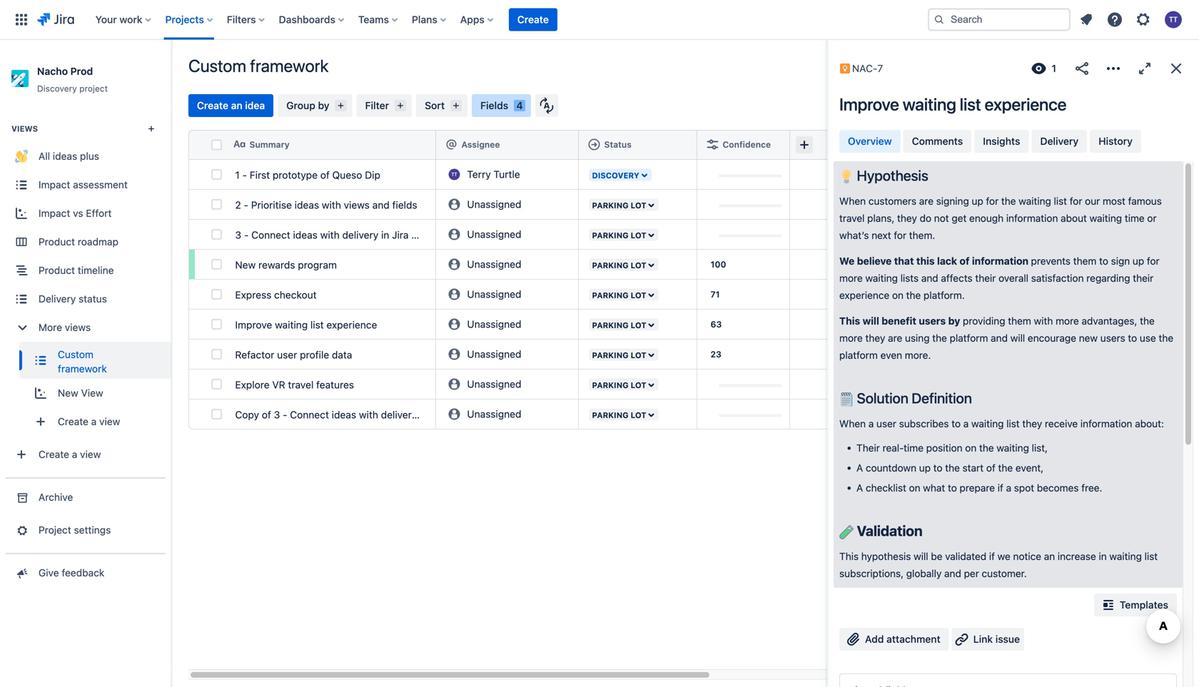 Task type: describe. For each thing, give the bounding box(es) containing it.
unassigned for 2 - prioritise ideas with views and fields
[[467, 199, 521, 210]]

to up 'what'
[[933, 462, 943, 474]]

tab list containing overview
[[838, 128, 1189, 154]]

more
[[39, 322, 62, 333]]

unassigned for 3 - connect ideas with delivery in jira software
[[467, 229, 521, 240]]

lists
[[901, 272, 919, 284]]

2 their from the left
[[1133, 272, 1154, 284]]

list inside this hypothesis will be validated if we notice an increase in waiting list subscriptions, globally and per customer.
[[1145, 551, 1158, 562]]

their real-time position on the waiting list,
[[857, 442, 1048, 454]]

and left the fields
[[372, 199, 390, 211]]

terry turtle
[[467, 169, 520, 180]]

nacho prod discovery project
[[37, 65, 108, 94]]

list up profile
[[310, 319, 324, 331]]

customer.
[[982, 568, 1027, 580]]

create an idea
[[197, 100, 265, 111]]

create up archive at the bottom left of the page
[[39, 449, 69, 461]]

teams
[[358, 14, 389, 25]]

list up the event,
[[1007, 418, 1020, 430]]

1 vertical spatial information
[[972, 255, 1029, 267]]

0 horizontal spatial time
[[904, 442, 924, 454]]

express checkout
[[235, 289, 317, 301]]

of right start
[[986, 462, 996, 474]]

0 horizontal spatial platform
[[839, 349, 878, 361]]

copy
[[235, 409, 259, 421]]

for up enough
[[986, 195, 999, 207]]

nac-
[[852, 62, 878, 74]]

group by
[[286, 100, 329, 111]]

71
[[711, 289, 720, 299]]

unassigned for explore vr travel features
[[467, 378, 521, 390]]

2 vertical spatial information
[[1081, 418, 1132, 430]]

- down vr
[[283, 409, 287, 421]]

views
[[11, 124, 38, 134]]

custom framework link
[[19, 342, 171, 379]]

cell left summary image
[[188, 130, 208, 160]]

encourage
[[1028, 332, 1076, 344]]

spot
[[1014, 482, 1034, 494]]

overall
[[999, 272, 1029, 284]]

validation
[[857, 522, 923, 539]]

- for 3
[[244, 229, 249, 241]]

link
[[973, 633, 993, 645]]

2 horizontal spatial they
[[1022, 418, 1042, 430]]

0 horizontal spatial up
[[919, 462, 931, 474]]

1 vertical spatial in
[[420, 409, 428, 421]]

nacho
[[37, 65, 68, 77]]

of right "lack"
[[960, 255, 970, 267]]

product for product timeline
[[39, 265, 75, 276]]

teams button
[[354, 8, 403, 31]]

new for new rewards program
[[235, 259, 256, 271]]

plus
[[80, 150, 99, 162]]

user inside overview tab panel
[[877, 418, 897, 430]]

polaris common.ui.field config.add.add more.icon image
[[796, 136, 813, 153]]

profile
[[300, 349, 329, 361]]

more views
[[39, 322, 91, 333]]

idea
[[245, 100, 265, 111]]

product roadmap link
[[0, 228, 171, 256]]

create an idea button
[[188, 94, 274, 117]]

unassigned for copy of 3 - connect ideas with delivery in jira software
[[467, 408, 521, 420]]

solution
[[857, 390, 908, 406]]

your
[[95, 14, 117, 25]]

new view
[[58, 387, 103, 399]]

1 vertical spatial more
[[1056, 315, 1079, 327]]

the right use
[[1159, 332, 1174, 344]]

will inside providing them with more advantages, the more they are using the platform and will encourage new users to use the platform even more.
[[1011, 332, 1025, 344]]

0 vertical spatial framework
[[250, 56, 329, 76]]

discovery
[[37, 84, 77, 94]]

1 - first prototype of queso dip
[[235, 169, 380, 181]]

up for signing
[[972, 195, 983, 207]]

0 vertical spatial experience
[[985, 94, 1067, 114]]

1 vertical spatial on
[[965, 442, 977, 454]]

unassigned for refactor user profile data
[[467, 348, 521, 360]]

1 vertical spatial 3
[[274, 409, 280, 421]]

feedback image
[[14, 566, 29, 580]]

delivery status
[[39, 293, 107, 305]]

create left idea
[[197, 100, 228, 111]]

insights button
[[974, 130, 1029, 153]]

0 vertical spatial 3
[[235, 229, 241, 241]]

close image
[[1168, 60, 1185, 77]]

0 horizontal spatial users
[[919, 315, 946, 327]]

1 vertical spatial create a view button
[[0, 441, 171, 469]]

vs
[[73, 207, 83, 219]]

overview tab panel
[[834, 161, 1183, 687]]

all ideas plus link
[[0, 142, 171, 171]]

per
[[964, 568, 979, 580]]

1 horizontal spatial custom
[[188, 56, 246, 76]]

product for product roadmap
[[39, 236, 75, 248]]

cell for 2 - prioritise ideas with views and fields
[[790, 190, 969, 220]]

0 vertical spatial will
[[863, 315, 879, 327]]

famous
[[1128, 195, 1162, 207]]

comments button
[[903, 130, 972, 153]]

2 vertical spatial on
[[909, 482, 920, 494]]

link issue image
[[953, 631, 971, 648]]

ideas down features
[[332, 409, 356, 421]]

impact for impact assessment
[[39, 179, 70, 191]]

signing
[[936, 195, 969, 207]]

filters
[[227, 14, 256, 25]]

1 for 1
[[1052, 62, 1056, 74]]

waiting up comments
[[903, 94, 956, 114]]

:notepad_spiral: image
[[839, 393, 854, 407]]

cell for express checkout
[[790, 280, 969, 310]]

0 vertical spatial user
[[277, 349, 297, 361]]

or
[[1147, 212, 1157, 224]]

Search field
[[928, 8, 1071, 31]]

them.
[[909, 229, 935, 241]]

cell for improve waiting list experience
[[790, 310, 969, 340]]

custom framework inside 'link'
[[58, 349, 107, 375]]

a up their at the bottom right of page
[[869, 418, 874, 430]]

delivery for delivery
[[1040, 135, 1079, 147]]

1 vertical spatial view
[[80, 449, 101, 461]]

new
[[1079, 332, 1098, 344]]

experience inside prevents them to sign up for more waiting lists and affects their overall satisfaction regarding their experience on the platform.
[[839, 289, 890, 301]]

the right using
[[932, 332, 947, 344]]

do
[[920, 212, 932, 224]]

2 vertical spatial experience
[[327, 319, 377, 331]]

for left our
[[1070, 195, 1082, 207]]

even
[[880, 349, 902, 361]]

help image
[[1106, 11, 1124, 28]]

by inside button
[[318, 100, 329, 111]]

the inside when customers are signing up for the waiting list for our most famous travel plans, they do not get enough information about waiting time or what's next for them.
[[1001, 195, 1016, 207]]

autosave is enabled image
[[540, 97, 554, 114]]

all
[[39, 150, 50, 162]]

ideas inside all ideas plus link
[[53, 150, 77, 162]]

0 vertical spatial connect
[[251, 229, 290, 241]]

the inside prevents them to sign up for more waiting lists and affects their overall satisfaction regarding their experience on the platform.
[[906, 289, 921, 301]]

1 vertical spatial delivery
[[381, 409, 417, 421]]

their
[[857, 442, 880, 454]]

checklist
[[866, 482, 906, 494]]

give
[[39, 567, 59, 579]]

the up start
[[979, 442, 994, 454]]

for inside prevents them to sign up for more waiting lists and affects their overall satisfaction regarding their experience on the platform.
[[1147, 255, 1160, 267]]

notifications image
[[1078, 11, 1095, 28]]

1 their from the left
[[975, 272, 996, 284]]

real-
[[883, 442, 904, 454]]

to up their real-time position on the waiting list,
[[952, 418, 961, 430]]

in inside this hypothesis will be validated if we notice an increase in waiting list subscriptions, globally and per customer.
[[1099, 551, 1107, 562]]

2 - prioritise ideas with views and fields
[[235, 199, 417, 211]]

this hypothesis will be validated if we notice an increase in waiting list subscriptions, globally and per customer.
[[839, 551, 1160, 580]]

settings image
[[1135, 11, 1152, 28]]

view
[[81, 387, 103, 399]]

more image
[[1105, 60, 1122, 77]]

a up archive button
[[72, 449, 77, 461]]

project settings image
[[14, 523, 29, 538]]

cell for copy of 3 - connect ideas with delivery in jira software
[[790, 400, 969, 430]]

views inside more views link
[[65, 322, 91, 333]]

filter
[[365, 100, 389, 111]]

data
[[332, 349, 352, 361]]

0 horizontal spatial delivery
[[342, 229, 378, 241]]

1 horizontal spatial improve
[[839, 94, 899, 114]]

1 for 1 - first prototype of queso dip
[[235, 169, 240, 181]]

becomes
[[1037, 482, 1079, 494]]

0 vertical spatial jira
[[392, 229, 409, 241]]

:bulb: image
[[839, 170, 854, 184]]

when for when a user subscribes to a waiting list they receive information about:
[[839, 418, 866, 430]]

:wave: image
[[15, 150, 28, 163]]

dashboards button
[[275, 8, 350, 31]]

up for sign
[[1133, 255, 1144, 267]]

jira product discovery navigation element
[[0, 40, 171, 687]]

:wave: image
[[15, 150, 28, 163]]

prototype
[[273, 169, 318, 181]]

a left spot
[[1006, 482, 1011, 494]]

when for when customers are signing up for the waiting list for our most famous travel plans, they do not get enough information about waiting time or what's next for them.
[[839, 195, 866, 207]]

0 vertical spatial if
[[998, 482, 1003, 494]]

appswitcher icon image
[[13, 11, 30, 28]]

1 horizontal spatial jira
[[431, 409, 447, 421]]

solution definition
[[854, 390, 972, 406]]

and inside providing them with more advantages, the more they are using the platform and will encourage new users to use the platform even more.
[[991, 332, 1008, 344]]

confidence image
[[707, 139, 718, 150]]

group by button
[[278, 94, 352, 117]]

0 horizontal spatial in
[[381, 229, 389, 241]]

:notepad_spiral: image
[[839, 393, 854, 407]]

0 vertical spatial platform
[[950, 332, 988, 344]]

history
[[1099, 135, 1133, 147]]

prevents them to sign up for more waiting lists and affects their overall satisfaction regarding their experience on the platform.
[[839, 255, 1162, 301]]

list inside when customers are signing up for the waiting list for our most famous travel plans, they do not get enough information about waiting time or what's next for them.
[[1054, 195, 1067, 207]]

history button
[[1090, 130, 1141, 153]]

confidence
[[723, 139, 771, 149]]

add attachment button
[[839, 628, 949, 651]]

assignee image
[[446, 139, 457, 150]]

and inside this hypothesis will be validated if we notice an increase in waiting list subscriptions, globally and per customer.
[[944, 568, 961, 580]]

1 vertical spatial travel
[[288, 379, 314, 391]]

current project sidebar image
[[156, 57, 187, 86]]

100
[[711, 259, 726, 269]]

custom inside custom framework 'link'
[[58, 349, 93, 361]]

this will benefit users by
[[839, 315, 960, 327]]

0 horizontal spatial improve waiting list experience
[[235, 319, 377, 331]]

0 vertical spatial view
[[99, 416, 120, 428]]

of left queso
[[320, 169, 330, 181]]

of right copy
[[262, 409, 271, 421]]

waiting down the most
[[1090, 212, 1122, 224]]

rewards
[[258, 259, 295, 271]]

status image
[[589, 139, 600, 150]]

sort
[[425, 100, 445, 111]]

1 button
[[1029, 57, 1062, 80]]

plans
[[412, 14, 437, 25]]

waiting up the event,
[[997, 442, 1029, 454]]

0 horizontal spatial improve
[[235, 319, 272, 331]]

queso
[[332, 169, 362, 181]]

editor templates image
[[1100, 597, 1117, 614]]



Task type: vqa. For each thing, say whether or not it's contained in the screenshot.
Timeline link
no



Task type: locate. For each thing, give the bounding box(es) containing it.
0 horizontal spatial new
[[58, 387, 78, 399]]

cell for 3 - connect ideas with delivery in jira software
[[790, 220, 969, 250]]

custom framework
[[188, 56, 329, 76], [58, 349, 107, 375]]

1 vertical spatial them
[[1008, 315, 1031, 327]]

information left about
[[1006, 212, 1058, 224]]

platform left even
[[839, 349, 878, 361]]

new for new view
[[58, 387, 78, 399]]

1 horizontal spatial in
[[420, 409, 428, 421]]

the down lists
[[906, 289, 921, 301]]

6 unassigned from the top
[[467, 348, 521, 360]]

framework up group
[[250, 56, 329, 76]]

overview button
[[839, 130, 901, 153]]

2 horizontal spatial experience
[[985, 94, 1067, 114]]

1 vertical spatial users
[[1100, 332, 1125, 344]]

create a view for the bottom the create a view "dropdown button"
[[39, 449, 101, 461]]

them for satisfaction
[[1073, 255, 1097, 267]]

view up archive button
[[80, 449, 101, 461]]

1 vertical spatial this
[[839, 551, 859, 562]]

summary image
[[234, 139, 245, 150]]

1 horizontal spatial on
[[909, 482, 920, 494]]

will
[[863, 315, 879, 327], [1011, 332, 1025, 344], [914, 551, 928, 562]]

1 vertical spatial views
[[65, 322, 91, 333]]

this left benefit
[[839, 315, 860, 327]]

0 horizontal spatial they
[[865, 332, 885, 344]]

create a view up archive at the bottom left of the page
[[39, 449, 101, 461]]

custom framework up idea
[[188, 56, 329, 76]]

when inside when customers are signing up for the waiting list for our most famous travel plans, they do not get enough information about waiting time or what's next for them.
[[839, 195, 866, 207]]

63
[[711, 319, 722, 329]]

time inside when customers are signing up for the waiting list for our most famous travel plans, they do not get enough information about waiting time or what's next for them.
[[1125, 212, 1145, 224]]

2 horizontal spatial up
[[1133, 255, 1144, 267]]

list up insights button
[[960, 94, 981, 114]]

- left 'first'
[[242, 169, 247, 181]]

5 unassigned from the top
[[467, 319, 521, 330]]

on
[[892, 289, 904, 301], [965, 442, 977, 454], [909, 482, 920, 494]]

dip
[[365, 169, 380, 181]]

features
[[316, 379, 354, 391]]

hypothesis
[[861, 551, 911, 562]]

and inside prevents them to sign up for more waiting lists and affects their overall satisfaction regarding their experience on the platform.
[[921, 272, 938, 284]]

providing them with more advantages, the more they are using the platform and will encourage new users to use the platform even more.
[[839, 315, 1176, 361]]

1 vertical spatial product
[[39, 265, 75, 276]]

2 unassigned from the top
[[467, 229, 521, 240]]

:test_tube: image
[[839, 525, 854, 540], [839, 525, 854, 540]]

about
[[1061, 212, 1087, 224]]

2 product from the top
[[39, 265, 75, 276]]

2 horizontal spatial on
[[965, 442, 977, 454]]

1 a from the top
[[857, 462, 863, 474]]

2 impact from the top
[[39, 207, 70, 219]]

countdown
[[866, 462, 917, 474]]

1 unassigned from the top
[[467, 199, 521, 210]]

unassigned for improve waiting list experience
[[467, 319, 521, 330]]

1 vertical spatial will
[[1011, 332, 1025, 344]]

group
[[0, 106, 171, 478]]

0 horizontal spatial 1
[[235, 169, 240, 181]]

-
[[242, 169, 247, 181], [244, 199, 248, 211], [244, 229, 249, 241], [283, 409, 287, 421]]

1 left more icon on the right of page
[[1052, 62, 1056, 74]]

cell up next
[[790, 190, 969, 220]]

turtle
[[494, 169, 520, 180]]

an right notice
[[1044, 551, 1055, 562]]

on left 'what'
[[909, 482, 920, 494]]

1 when from the top
[[839, 195, 866, 207]]

a for a checklist on what to prepare if a spot becomes free.
[[857, 482, 863, 494]]

and down providing
[[991, 332, 1008, 344]]

will left be
[[914, 551, 928, 562]]

copy of 3 - connect ideas with delivery in jira software
[[235, 409, 491, 421]]

- right 2 at the left of the page
[[244, 199, 248, 211]]

get
[[952, 212, 967, 224]]

jira image
[[37, 11, 74, 28], [37, 11, 74, 28]]

assignee
[[461, 139, 500, 149]]

add attachment
[[865, 633, 941, 645]]

2 vertical spatial up
[[919, 462, 931, 474]]

the down their real-time position on the waiting list,
[[945, 462, 960, 474]]

issue
[[996, 633, 1020, 645]]

terry
[[467, 169, 491, 180]]

2 horizontal spatial will
[[1011, 332, 1025, 344]]

2 a from the top
[[857, 482, 863, 494]]

1 vertical spatial user
[[877, 418, 897, 430]]

on inside prevents them to sign up for more waiting lists and affects their overall satisfaction regarding their experience on the platform.
[[892, 289, 904, 301]]

1 vertical spatial are
[[888, 332, 902, 344]]

users down advantages,
[[1100, 332, 1125, 344]]

0 vertical spatial on
[[892, 289, 904, 301]]

view down new view link
[[99, 416, 120, 428]]

cell down benefit
[[790, 340, 969, 370]]

1 horizontal spatial views
[[344, 199, 370, 211]]

to inside providing them with more advantages, the more they are using the platform and will encourage new users to use the platform even more.
[[1128, 332, 1137, 344]]

1 left 'first'
[[235, 169, 240, 181]]

effort
[[86, 207, 112, 219]]

1 vertical spatial jira
[[431, 409, 447, 421]]

projects
[[165, 14, 204, 25]]

prepare
[[960, 482, 995, 494]]

apps
[[460, 14, 485, 25]]

product up delivery status
[[39, 265, 75, 276]]

experience up data
[[327, 319, 377, 331]]

advantages,
[[1082, 315, 1137, 327]]

we
[[839, 255, 855, 267]]

0 vertical spatial users
[[919, 315, 946, 327]]

framework inside 'link'
[[58, 363, 107, 375]]

- for 2
[[244, 199, 248, 211]]

this for this hypothesis will be validated if we notice an increase in waiting list subscriptions, globally and per customer.
[[839, 551, 859, 562]]

new rewards program
[[235, 259, 337, 271]]

banner containing your work
[[0, 0, 1199, 40]]

waiting up their real-time position on the waiting list,
[[971, 418, 1004, 430]]

waiting left our
[[1019, 195, 1051, 207]]

improve waiting list experience up comments
[[839, 94, 1067, 114]]

1 horizontal spatial framework
[[250, 56, 329, 76]]

connect down the prioritise
[[251, 229, 290, 241]]

delivery button
[[1032, 130, 1087, 153]]

1 vertical spatial delivery
[[39, 293, 76, 305]]

users
[[919, 315, 946, 327], [1100, 332, 1125, 344]]

when down :bulb: icon
[[839, 195, 866, 207]]

3
[[235, 229, 241, 241], [274, 409, 280, 421]]

0 horizontal spatial by
[[318, 100, 329, 111]]

2 when from the top
[[839, 418, 866, 430]]

1 vertical spatial create a view
[[39, 449, 101, 461]]

confidence button
[[703, 133, 784, 156]]

1 vertical spatial time
[[904, 442, 924, 454]]

3 down 2 at the left of the page
[[235, 229, 241, 241]]

to right 'what'
[[948, 482, 957, 494]]

status button
[[584, 133, 691, 156]]

0 horizontal spatial if
[[989, 551, 995, 562]]

ideas down 1 - first prototype of queso dip
[[295, 199, 319, 211]]

sign
[[1111, 255, 1130, 267]]

2 vertical spatial will
[[914, 551, 928, 562]]

receive
[[1045, 418, 1078, 430]]

are up do
[[919, 195, 934, 207]]

user left profile
[[277, 349, 297, 361]]

0 horizontal spatial delivery
[[39, 293, 76, 305]]

fields
[[392, 199, 417, 211]]

1 impact from the top
[[39, 179, 70, 191]]

delivery left history
[[1040, 135, 1079, 147]]

group containing all ideas plus
[[0, 106, 171, 478]]

assignee button
[[441, 133, 573, 156]]

filter button
[[357, 94, 412, 117]]

product inside 'link'
[[39, 236, 75, 248]]

most
[[1103, 195, 1126, 207]]

users inside providing them with more advantages, the more they are using the platform and will encourage new users to use the platform even more.
[[1100, 332, 1125, 344]]

by inside overview tab panel
[[948, 315, 960, 327]]

cell for 1 - first prototype of queso dip
[[790, 160, 969, 190]]

use
[[1140, 332, 1156, 344]]

if right the prepare
[[998, 482, 1003, 494]]

unassigned
[[467, 199, 521, 210], [467, 229, 521, 240], [467, 259, 521, 270], [467, 289, 521, 300], [467, 319, 521, 330], [467, 348, 521, 360], [467, 378, 521, 390], [467, 408, 521, 420]]

to
[[1099, 255, 1108, 267], [1128, 332, 1137, 344], [952, 418, 961, 430], [933, 462, 943, 474], [948, 482, 957, 494]]

prioritise
[[251, 199, 292, 211]]

4 unassigned from the top
[[467, 289, 521, 300]]

them inside providing them with more advantages, the more they are using the platform and will encourage new users to use the platform even more.
[[1008, 315, 1031, 327]]

up inside when customers are signing up for the waiting list for our most famous travel plans, they do not get enough information about waiting time or what's next for them.
[[972, 195, 983, 207]]

1 horizontal spatial 1
[[1052, 62, 1056, 74]]

position
[[926, 442, 963, 454]]

cell down even
[[790, 370, 969, 400]]

globally
[[906, 568, 942, 580]]

them inside prevents them to sign up for more waiting lists and affects their overall satisfaction regarding their experience on the platform.
[[1073, 255, 1097, 267]]

1 vertical spatial 1
[[235, 169, 240, 181]]

not
[[934, 212, 949, 224]]

0 horizontal spatial custom
[[58, 349, 93, 361]]

an left idea
[[231, 100, 242, 111]]

definition
[[912, 390, 972, 406]]

create
[[517, 14, 549, 25], [197, 100, 228, 111], [58, 416, 88, 428], [39, 449, 69, 461]]

believe
[[857, 255, 892, 267]]

2
[[235, 199, 241, 211]]

we
[[998, 551, 1011, 562]]

cell down next
[[790, 250, 969, 280]]

create right apps popup button
[[517, 14, 549, 25]]

list
[[960, 94, 981, 114], [1054, 195, 1067, 207], [310, 319, 324, 331], [1007, 418, 1020, 430], [1145, 551, 1158, 562]]

0 vertical spatial a
[[857, 462, 863, 474]]

1 vertical spatial impact
[[39, 207, 70, 219]]

information up overall
[[972, 255, 1029, 267]]

improve waiting list experience
[[839, 94, 1067, 114], [235, 319, 377, 331]]

program
[[298, 259, 337, 271]]

0 vertical spatial 1
[[1052, 62, 1056, 74]]

tab list
[[838, 128, 1189, 154]]

unassigned for new rewards program
[[467, 259, 521, 270]]

create a view button up archive button
[[0, 441, 171, 469]]

delivery inside button
[[1040, 135, 1079, 147]]

1 vertical spatial a
[[857, 482, 863, 494]]

1 horizontal spatial time
[[1125, 212, 1145, 224]]

more for users
[[839, 332, 863, 344]]

them for will
[[1008, 315, 1031, 327]]

1 vertical spatial connect
[[290, 409, 329, 421]]

waiting up refactor user profile data
[[275, 319, 308, 331]]

None range field
[[708, 163, 782, 189], [708, 193, 782, 219], [708, 223, 782, 249], [708, 373, 782, 399], [708, 403, 782, 429], [708, 163, 782, 189], [708, 193, 782, 219], [708, 223, 782, 249], [708, 373, 782, 399], [708, 403, 782, 429]]

project
[[79, 84, 108, 94]]

0 vertical spatial by
[[318, 100, 329, 111]]

cell for new rewards program
[[790, 250, 969, 280]]

cell for explore vr travel features
[[790, 370, 969, 400]]

they inside when customers are signing up for the waiting list for our most famous travel plans, they do not get enough information about waiting time or what's next for them.
[[897, 212, 917, 224]]

1 horizontal spatial user
[[877, 418, 897, 430]]

1 this from the top
[[839, 315, 860, 327]]

new up "express"
[[235, 259, 256, 271]]

add
[[865, 633, 884, 645]]

0 vertical spatial them
[[1073, 255, 1097, 267]]

23
[[711, 349, 722, 359]]

summary
[[249, 139, 290, 149]]

insights
[[983, 135, 1020, 147]]

impact for impact vs effort
[[39, 207, 70, 219]]

0 vertical spatial impact
[[39, 179, 70, 191]]

this for this will benefit users by
[[839, 315, 860, 327]]

1 inside popup button
[[1052, 62, 1056, 74]]

will inside this hypothesis will be validated if we notice an increase in waiting list subscriptions, globally and per customer.
[[914, 551, 928, 562]]

cell up their at the bottom right of page
[[790, 400, 969, 430]]

the up use
[[1140, 315, 1155, 327]]

3 unassigned from the top
[[467, 259, 521, 270]]

waiting down the believe
[[865, 272, 898, 284]]

1 horizontal spatial travel
[[839, 212, 865, 224]]

an inside this hypothesis will be validated if we notice an increase in waiting list subscriptions, globally and per customer.
[[1044, 551, 1055, 562]]

1 horizontal spatial custom framework
[[188, 56, 329, 76]]

create a view button
[[19, 408, 171, 436], [0, 441, 171, 469]]

1 horizontal spatial up
[[972, 195, 983, 207]]

0 horizontal spatial custom framework
[[58, 349, 107, 375]]

more inside prevents them to sign up for more waiting lists and affects their overall satisfaction regarding their experience on the platform.
[[839, 272, 863, 284]]

platform
[[950, 332, 988, 344], [839, 349, 878, 361]]

0 vertical spatial new
[[235, 259, 256, 271]]

0 horizontal spatial user
[[277, 349, 297, 361]]

your profile and settings image
[[1165, 11, 1182, 28]]

improve down nac-7 link
[[839, 94, 899, 114]]

travel
[[839, 212, 865, 224], [288, 379, 314, 391]]

to inside prevents them to sign up for more waiting lists and affects their overall satisfaction regarding their experience on the platform.
[[1099, 255, 1108, 267]]

event,
[[1016, 462, 1044, 474]]

cell for refactor user profile data
[[790, 340, 969, 370]]

their left overall
[[975, 272, 996, 284]]

expand image
[[1136, 60, 1154, 77]]

when down :notepad_spiral: image
[[839, 418, 866, 430]]

checkout
[[274, 289, 317, 301]]

on down lists
[[892, 289, 904, 301]]

start
[[963, 462, 984, 474]]

search image
[[934, 14, 945, 25]]

status
[[79, 293, 107, 305]]

0 horizontal spatial an
[[231, 100, 242, 111]]

will left encourage
[[1011, 332, 1025, 344]]

using
[[905, 332, 930, 344]]

0 vertical spatial in
[[381, 229, 389, 241]]

delivery inside group
[[39, 293, 76, 305]]

when a user subscribes to a waiting list they receive information about:
[[839, 418, 1164, 430]]

1 vertical spatial improve waiting list experience
[[235, 319, 377, 331]]

add attachment image
[[845, 631, 862, 648]]

them up 'regarding'
[[1073, 255, 1097, 267]]

customers
[[869, 195, 917, 207]]

information left "about:"
[[1081, 418, 1132, 430]]

1 horizontal spatial are
[[919, 195, 934, 207]]

create a view button inside group
[[19, 408, 171, 436]]

when
[[839, 195, 866, 207], [839, 418, 866, 430]]

create a view for the create a view "dropdown button" in the group
[[58, 416, 120, 428]]

are inside when customers are signing up for the waiting list for our most famous travel plans, they do not get enough information about waiting time or what's next for them.
[[919, 195, 934, 207]]

if left the we
[[989, 551, 995, 562]]

the left the event,
[[998, 462, 1013, 474]]

create inside the primary element
[[517, 14, 549, 25]]

1 vertical spatial improve
[[235, 319, 272, 331]]

0 vertical spatial time
[[1125, 212, 1145, 224]]

1 vertical spatial when
[[839, 418, 866, 430]]

0 horizontal spatial experience
[[327, 319, 377, 331]]

1 vertical spatial up
[[1133, 255, 1144, 267]]

an inside create an idea button
[[231, 100, 242, 111]]

0 vertical spatial views
[[344, 199, 370, 211]]

summary button
[[229, 133, 430, 156]]

1 vertical spatial custom
[[58, 349, 93, 361]]

cell up benefit
[[790, 280, 969, 310]]

free.
[[1082, 482, 1102, 494]]

experience down 1 popup button
[[985, 94, 1067, 114]]

cell
[[188, 130, 208, 160], [790, 160, 969, 190], [790, 190, 969, 220], [790, 220, 969, 250], [790, 250, 969, 280], [790, 280, 969, 310], [790, 310, 969, 340], [790, 340, 969, 370], [790, 370, 969, 400], [790, 400, 969, 430]]

they up even
[[865, 332, 885, 344]]

with inside providing them with more advantages, the more they are using the platform and will encourage new users to use the platform even more.
[[1034, 315, 1053, 327]]

up inside prevents them to sign up for more waiting lists and affects their overall satisfaction regarding their experience on the platform.
[[1133, 255, 1144, 267]]

3 right copy
[[274, 409, 280, 421]]

1 horizontal spatial if
[[998, 482, 1003, 494]]

timeline
[[78, 265, 114, 276]]

0 vertical spatial software
[[411, 229, 453, 241]]

0 vertical spatial up
[[972, 195, 983, 207]]

projects button
[[161, 8, 218, 31]]

waiting inside this hypothesis will be validated if we notice an increase in waiting list subscriptions, globally and per customer.
[[1109, 551, 1142, 562]]

about:
[[1135, 418, 1164, 430]]

information inside when customers are signing up for the waiting list for our most famous travel plans, they do not get enough information about waiting time or what's next for them.
[[1006, 212, 1058, 224]]

link issue
[[973, 633, 1020, 645]]

delivery up 'more'
[[39, 293, 76, 305]]

this inside this hypothesis will be validated if we notice an increase in waiting list subscriptions, globally and per customer.
[[839, 551, 859, 562]]

by down platform.
[[948, 315, 960, 327]]

- for 1
[[242, 169, 247, 181]]

apps button
[[456, 8, 499, 31]]

0 horizontal spatial views
[[65, 322, 91, 333]]

2 this from the top
[[839, 551, 859, 562]]

:bulb: image
[[839, 170, 854, 184]]

time down subscribes
[[904, 442, 924, 454]]

custom down more views link
[[58, 349, 93, 361]]

if inside this hypothesis will be validated if we notice an increase in waiting list subscriptions, globally and per customer.
[[989, 551, 995, 562]]

status
[[604, 139, 632, 149]]

0 vertical spatial an
[[231, 100, 242, 111]]

a for a countdown up to the start of the event,
[[857, 462, 863, 474]]

waiting inside prevents them to sign up for more waiting lists and affects their overall satisfaction regarding their experience on the platform.
[[865, 272, 898, 284]]

1 vertical spatial platform
[[839, 349, 878, 361]]

1 vertical spatial by
[[948, 315, 960, 327]]

4
[[517, 100, 523, 111]]

and down "this"
[[921, 272, 938, 284]]

time left or
[[1125, 212, 1145, 224]]

connect down the explore vr travel features
[[290, 409, 329, 421]]

list,
[[1032, 442, 1048, 454]]

1 horizontal spatial an
[[1044, 551, 1055, 562]]

the up enough
[[1001, 195, 1016, 207]]

8 unassigned from the top
[[467, 408, 521, 420]]

by right group
[[318, 100, 329, 111]]

ideas right all at the top left of the page
[[53, 150, 77, 162]]

user up real-
[[877, 418, 897, 430]]

product down impact vs effort
[[39, 236, 75, 248]]

and left per
[[944, 568, 961, 580]]

0 vertical spatial improve waiting list experience
[[839, 94, 1067, 114]]

0 horizontal spatial travel
[[288, 379, 314, 391]]

primary element
[[9, 0, 917, 40]]

0 vertical spatial more
[[839, 272, 863, 284]]

up right sign
[[1133, 255, 1144, 267]]

to left use
[[1128, 332, 1137, 344]]

create down new view
[[58, 416, 88, 428]]

they inside providing them with more advantages, the more they are using the platform and will encourage new users to use the platform even more.
[[865, 332, 885, 344]]

ideas up program
[[293, 229, 318, 241]]

users up using
[[919, 315, 946, 327]]

a up their real-time position on the waiting list,
[[963, 418, 969, 430]]

are inside providing them with more advantages, the more they are using the platform and will encourage new users to use the platform even more.
[[888, 332, 902, 344]]

they left do
[[897, 212, 917, 224]]

platform.
[[924, 289, 965, 301]]

1 horizontal spatial improve waiting list experience
[[839, 94, 1067, 114]]

for right next
[[894, 229, 907, 241]]

what's
[[839, 229, 869, 241]]

0 vertical spatial this
[[839, 315, 860, 327]]

nac-7 link
[[838, 60, 893, 77]]

travel inside when customers are signing up for the waiting list for our most famous travel plans, they do not get enough information about waiting time or what's next for them.
[[839, 212, 865, 224]]

unassigned for express checkout
[[467, 289, 521, 300]]

benefit
[[882, 315, 916, 327]]

1 product from the top
[[39, 236, 75, 248]]

fields
[[480, 100, 508, 111]]

1 vertical spatial software
[[450, 409, 491, 421]]

0 horizontal spatial 3
[[235, 229, 241, 241]]

0 vertical spatial custom framework
[[188, 56, 329, 76]]

1 horizontal spatial 3
[[274, 409, 280, 421]]

banner
[[0, 0, 1199, 40]]

views right 'more'
[[65, 322, 91, 333]]

impact vs effort
[[39, 207, 112, 219]]

delivery for delivery status
[[39, 293, 76, 305]]

new inside group
[[58, 387, 78, 399]]

more for experience
[[839, 272, 863, 284]]

1 horizontal spatial they
[[897, 212, 917, 224]]

regarding
[[1087, 272, 1130, 284]]

0 vertical spatial improve
[[839, 94, 899, 114]]

a down new view link
[[91, 416, 97, 428]]

they
[[897, 212, 917, 224], [865, 332, 885, 344], [1022, 418, 1042, 430]]

7 unassigned from the top
[[467, 378, 521, 390]]

give feedback button
[[0, 559, 171, 588]]

1 horizontal spatial their
[[1133, 272, 1154, 284]]



